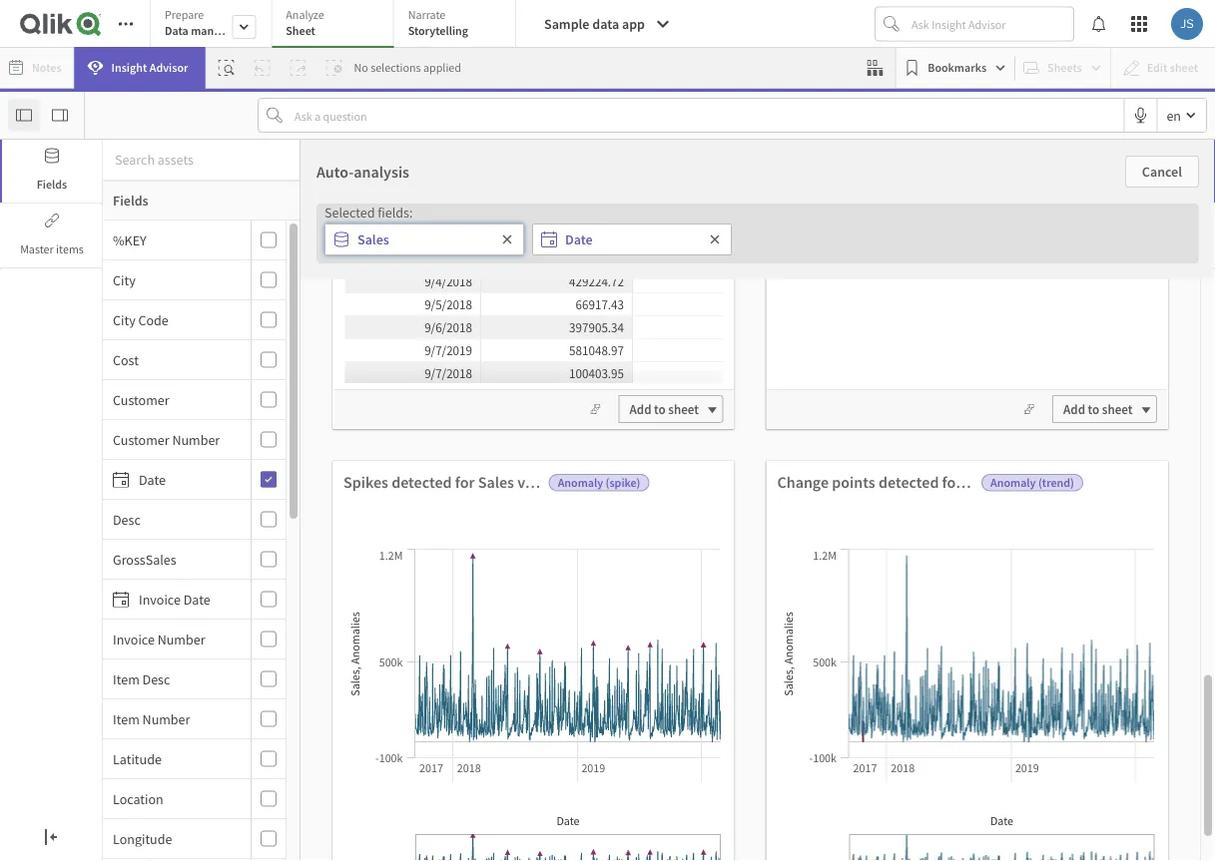 Task type: locate. For each thing, give the bounding box(es) containing it.
explore inside the explore your data directly or let qlik generate insights for you with
[[246, 551, 290, 569]]

9/7/2019
[[425, 342, 472, 359]]

1 horizontal spatial the
[[626, 551, 645, 569]]

, for spikes detected for sales values over date
[[347, 665, 362, 670]]

menu containing %key
[[103, 221, 301, 862]]

2 values from the left
[[1005, 472, 1049, 492]]

city button
[[103, 271, 247, 289]]

explore up generate
[[246, 551, 290, 569]]

0 horizontal spatial values
[[518, 472, 562, 492]]

1 master items button from the left
[[0, 205, 102, 268]]

deselect field image up "below" at the left top
[[501, 234, 513, 246]]

sales up find
[[478, 472, 514, 492]]

add up (trend)
[[1064, 401, 1086, 418]]

edit sheet
[[840, 553, 895, 569]]

number inside 'menu item'
[[172, 431, 220, 449]]

2 add to sheet from the left
[[1064, 401, 1133, 418]]

detected right points at bottom right
[[879, 472, 939, 492]]

1 vertical spatial you
[[299, 635, 320, 653]]

advisor up discover
[[333, 606, 375, 623]]

below
[[489, 281, 550, 311]]

1 horizontal spatial insight advisor
[[291, 606, 375, 623]]

add to sheet button up (trend)
[[1053, 396, 1158, 424]]

0 vertical spatial insight advisor
[[111, 60, 188, 75]]

customer up "date" button
[[113, 431, 169, 449]]

data
[[165, 23, 189, 38]]

number down customer 'menu item'
[[172, 431, 220, 449]]

1 vertical spatial .
[[388, 605, 391, 623]]

0 horizontal spatial new
[[536, 551, 561, 569]]

data left using
[[648, 551, 674, 569]]

deselect field image up adding
[[709, 234, 721, 246]]

customer button
[[103, 391, 247, 409]]

date down grosssales menu item
[[183, 591, 210, 609]]

start
[[926, 551, 953, 569]]

1 horizontal spatial your
[[819, 608, 846, 626]]

insight
[[111, 60, 147, 75], [576, 580, 614, 596], [291, 606, 330, 623]]

1 item from the top
[[113, 671, 140, 689]]

Ask a question text field
[[291, 99, 1124, 131]]

the
[[349, 511, 372, 531], [626, 551, 645, 569]]

1 deselect field image from the left
[[501, 234, 513, 246]]

1 horizontal spatial over
[[1052, 472, 1083, 492]]

item number
[[113, 711, 190, 729]]

. any found insights can be saved to this sheet.
[[508, 578, 708, 653]]

in
[[612, 551, 623, 569]]

save
[[394, 605, 422, 623]]

1 horizontal spatial detected
[[879, 472, 939, 492]]

1 horizontal spatial sheet
[[865, 553, 895, 569]]

2 city from the top
[[113, 311, 136, 329]]

2 add from the left
[[1064, 401, 1086, 418]]

tab list inside 21.42% application
[[150, 0, 516, 50]]

1 horizontal spatial deselect field image
[[709, 234, 721, 246]]

0 vertical spatial city
[[113, 271, 136, 289]]

new inside to start creating visualizations and build your new sheet.
[[849, 608, 873, 626]]

%key menu item
[[103, 221, 286, 261]]

0 horizontal spatial you
[[299, 635, 320, 653]]

grosssales button
[[103, 551, 247, 569]]

. for any
[[670, 578, 673, 596]]

1 vertical spatial item
[[113, 711, 140, 729]]

date up 429224.72
[[565, 231, 593, 249]]

customer number button
[[103, 431, 247, 449]]

2 master items button from the left
[[2, 205, 102, 268]]

1 horizontal spatial anomaly
[[991, 475, 1036, 491]]

your down the visualizations
[[819, 608, 846, 626]]

insights left in
[[563, 551, 609, 569]]

your inside to start creating visualizations and build your new sheet.
[[819, 608, 846, 626]]

applied
[[423, 60, 461, 75]]

1 horizontal spatial ,
[[781, 665, 796, 670]]

anomaly left (spike)
[[558, 475, 603, 491]]

data left directly on the bottom left
[[322, 551, 348, 569]]

cost
[[113, 351, 139, 369]]

en button
[[1158, 99, 1206, 132]]

city left code
[[113, 311, 136, 329]]

anomaly for over
[[558, 475, 603, 491]]

0 horizontal spatial add
[[630, 401, 652, 418]]

points
[[832, 472, 876, 492]]

invoice date menu item
[[103, 580, 286, 620]]

customer inside customer number 'menu item'
[[113, 431, 169, 449]]

1 vertical spatial advisor
[[616, 580, 657, 596]]

1 anomaly from the left
[[558, 475, 603, 491]]

spikes detected for sales values over date
[[344, 472, 630, 492]]

date right (trend)
[[1086, 472, 1117, 492]]

desc down invoice number
[[142, 671, 170, 689]]

fields:
[[378, 204, 413, 222]]

number inside menu item
[[142, 711, 190, 729]]

0 vertical spatial customer
[[113, 391, 169, 409]]

0 horizontal spatial for
[[366, 578, 383, 596]]

1 horizontal spatial desc
[[142, 671, 170, 689]]

1 vertical spatial new
[[849, 608, 873, 626]]

1 vertical spatial this
[[686, 608, 708, 626]]

menu
[[103, 221, 301, 862]]

. inside the . any found insights can be saved to this sheet.
[[670, 578, 673, 596]]

sales left (trend)
[[965, 472, 1002, 492]]

insights inside the . any found insights can be saved to this sheet.
[[545, 608, 590, 626]]

insight advisor button
[[75, 47, 205, 89]]

to inside to start creating visualizations and build your new sheet.
[[911, 551, 923, 569]]

item for item desc
[[113, 671, 140, 689]]

1 vertical spatial number
[[157, 631, 205, 649]]

2 item from the top
[[113, 711, 140, 729]]

add to sheet up (spike)
[[630, 401, 699, 418]]

get
[[580, 281, 612, 311]]

sheet.
[[876, 608, 912, 626], [414, 635, 450, 653], [590, 635, 625, 653]]

show properties image
[[52, 107, 68, 123]]

city down %key
[[113, 271, 136, 289]]

sheet. down and
[[876, 608, 912, 626]]

0 vertical spatial insight
[[111, 60, 147, 75]]

2 , from the left
[[781, 665, 796, 670]]

city
[[113, 271, 136, 289], [113, 311, 136, 329]]

2 anomaly from the left
[[991, 475, 1036, 491]]

Search assets text field
[[103, 142, 301, 178]]

item for item number
[[113, 711, 140, 729]]

1 horizontal spatial you
[[386, 578, 407, 596]]

john smith image
[[1172, 8, 1203, 40]]

you left discover
[[299, 635, 320, 653]]

discover
[[323, 635, 372, 653]]

this down the 'save'
[[390, 635, 411, 653]]

number inside menu item
[[157, 631, 205, 649]]

2 vertical spatial this
[[390, 635, 411, 653]]

desc up grosssales
[[113, 511, 141, 529]]

1 horizontal spatial sheet.
[[590, 635, 625, 653]]

, for change points detected for sales values over date
[[781, 665, 796, 670]]

cancel button
[[1125, 156, 1200, 188]]

date button
[[103, 471, 247, 489]]

insights
[[563, 551, 609, 569], [318, 578, 364, 596], [545, 608, 590, 626], [250, 635, 296, 653]]

0 vertical spatial you
[[386, 578, 407, 596]]

1 horizontal spatial this
[[686, 608, 708, 626]]

1 city from the top
[[113, 271, 136, 289]]

city inside the city menu item
[[113, 271, 136, 289]]

0 vertical spatial the
[[349, 511, 372, 531]]

tab list
[[150, 0, 516, 50]]

0 horizontal spatial add to sheet button
[[619, 396, 724, 424]]

1 horizontal spatial explore
[[294, 511, 346, 531]]

0 horizontal spatial anomaly
[[558, 475, 603, 491]]

to inside the . any found insights can be saved to this sheet.
[[671, 608, 683, 626]]

you left with at the left bottom
[[386, 578, 407, 596]]

insights down ask
[[545, 608, 590, 626]]

anomaly for values
[[991, 475, 1036, 491]]

0 vertical spatial item
[[113, 671, 140, 689]]

new right find
[[536, 551, 561, 569]]

1 vertical spatial city
[[113, 311, 136, 329]]

narrate
[[408, 7, 446, 22]]

0 horizontal spatial sheet
[[668, 401, 699, 418]]

insight advisor
[[111, 60, 188, 75], [291, 606, 375, 623]]

this left sheet...
[[792, 281, 829, 311]]

0 vertical spatial number
[[172, 431, 220, 449]]

option
[[418, 281, 484, 311]]

grosssales menu item
[[103, 540, 286, 580]]

add
[[630, 401, 652, 418], [1064, 401, 1086, 418]]

advisor down data
[[149, 60, 188, 75]]

with
[[410, 578, 436, 596]]

sheet. inside . save any insights you discover to this sheet.
[[414, 635, 450, 653]]

0 horizontal spatial over
[[565, 472, 595, 492]]

storytelling
[[408, 23, 468, 38]]

item desc button
[[103, 671, 247, 689]]

insights inside the explore your data directly or let qlik generate insights for you with
[[318, 578, 364, 596]]

1 add to sheet from the left
[[630, 401, 699, 418]]

new
[[536, 551, 561, 569], [849, 608, 873, 626]]

1 horizontal spatial values
[[1005, 472, 1049, 492]]

the right in
[[626, 551, 645, 569]]

deselect field image for sales
[[501, 234, 513, 246]]

insight inside insight advisor dropdown button
[[111, 60, 147, 75]]

0 horizontal spatial deselect field image
[[501, 234, 513, 246]]

0 horizontal spatial desc
[[113, 511, 141, 529]]

, down discover
[[347, 665, 362, 670]]

, down creating
[[781, 665, 796, 670]]

invoice date button
[[103, 591, 247, 609]]

item inside menu item
[[113, 671, 140, 689]]

this down any
[[686, 608, 708, 626]]

values
[[518, 472, 562, 492], [1005, 472, 1049, 492]]

sheet. for new
[[876, 608, 912, 626]]

hide assets image
[[16, 107, 32, 123]]

no selections applied
[[354, 60, 461, 75]]

insights down directly on the bottom left
[[318, 578, 364, 596]]

2 customer from the top
[[113, 431, 169, 449]]

1 vertical spatial insight advisor
[[291, 606, 375, 623]]

deselect field image for date
[[709, 234, 721, 246]]

0 vertical spatial this
[[792, 281, 829, 311]]

explore down spikes
[[294, 511, 346, 531]]

2 horizontal spatial insight
[[576, 580, 614, 596]]

selected
[[325, 204, 375, 222]]

0 vertical spatial desc
[[113, 511, 141, 529]]

data left the app
[[593, 15, 619, 33]]

tab list containing prepare
[[150, 0, 516, 50]]

2 deselect field image from the left
[[709, 234, 721, 246]]

0 vertical spatial your
[[293, 551, 319, 569]]

1 , from the left
[[347, 665, 362, 670]]

desc
[[113, 511, 141, 529], [142, 671, 170, 689]]

explore your data directly or let qlik generate insights for you with
[[246, 551, 454, 596]]

fields up master items
[[37, 177, 67, 192]]

spikes
[[344, 472, 388, 492]]

1 horizontal spatial add to sheet
[[1064, 401, 1133, 418]]

add to sheet up (trend)
[[1064, 401, 1133, 418]]

sheet. down any
[[414, 635, 450, 653]]

0 horizontal spatial .
[[388, 605, 391, 623]]

customer for customer number
[[113, 431, 169, 449]]

1 vertical spatial explore
[[246, 551, 290, 569]]

item inside menu item
[[113, 711, 140, 729]]

1 horizontal spatial for
[[455, 472, 475, 492]]

2 vertical spatial advisor
[[333, 606, 375, 623]]

number for invoice number
[[157, 631, 205, 649]]

number up latitude button
[[142, 711, 190, 729]]

or
[[398, 551, 410, 569]]

sales
[[358, 231, 389, 249], [478, 472, 514, 492], [965, 472, 1002, 492]]

number for item number
[[142, 711, 190, 729]]

0 horizontal spatial insight advisor
[[111, 60, 188, 75]]

insight advisor inside dropdown button
[[111, 60, 188, 75]]

insights down generate
[[250, 635, 296, 653]]

1 customer from the top
[[113, 391, 169, 409]]

your
[[293, 551, 319, 569], [819, 608, 846, 626]]

9/4/2018
[[425, 273, 472, 290]]

1 horizontal spatial advisor
[[333, 606, 375, 623]]

invoice up invoice number
[[139, 591, 181, 609]]

city inside city code menu item
[[113, 311, 136, 329]]

0 horizontal spatial sheet.
[[414, 635, 450, 653]]

2 vertical spatial insight
[[291, 606, 330, 623]]

sheet. for this
[[414, 635, 450, 653]]

city menu item
[[103, 261, 286, 301]]

0 horizontal spatial explore
[[246, 551, 290, 569]]

choose
[[309, 281, 383, 311]]

city code
[[113, 311, 169, 329]]

item up item number
[[113, 671, 140, 689]]

0 horizontal spatial ,
[[347, 665, 362, 670]]

0 vertical spatial invoice
[[139, 591, 181, 609]]

add to sheet button down 100403.95
[[619, 396, 724, 424]]

analyze
[[286, 7, 324, 22]]

your up generate
[[293, 551, 319, 569]]

find new insights in the data using
[[507, 551, 708, 569]]

0 horizontal spatial your
[[293, 551, 319, 569]]

1 horizontal spatial add
[[1064, 401, 1086, 418]]

insights inside . save any insights you discover to this sheet.
[[250, 635, 296, 653]]

2 detected from the left
[[879, 472, 939, 492]]

sheet
[[668, 401, 699, 418], [1102, 401, 1133, 418], [865, 553, 895, 569]]

invoice up the item desc
[[113, 631, 155, 649]]

number up item desc button at the bottom
[[157, 631, 205, 649]]

1 vertical spatial your
[[819, 608, 846, 626]]

. left any
[[670, 578, 673, 596]]

customer inside customer 'menu item'
[[113, 391, 169, 409]]

sample data app button
[[532, 8, 683, 40]]

invoice number menu item
[[103, 620, 286, 660]]

item up latitude on the bottom of page
[[113, 711, 140, 729]]

customer down cost
[[113, 391, 169, 409]]

0 vertical spatial explore
[[294, 511, 346, 531]]

Ask Insight Advisor text field
[[908, 8, 1074, 40]]

selections
[[371, 60, 421, 75]]

smart search image
[[218, 60, 234, 76]]

2 vertical spatial number
[[142, 711, 190, 729]]

0 horizontal spatial this
[[390, 635, 411, 653]]

2 over from the left
[[1052, 472, 1083, 492]]

date down customer number
[[139, 471, 166, 489]]

advisor
[[149, 60, 188, 75], [616, 580, 657, 596], [333, 606, 375, 623]]

insight advisor down data
[[111, 60, 188, 75]]

invoice for invoice date
[[139, 591, 181, 609]]

0 horizontal spatial advisor
[[149, 60, 188, 75]]

add to sheet button
[[619, 396, 724, 424], [1053, 396, 1158, 424]]

2 horizontal spatial for
[[942, 472, 962, 492]]

adding
[[692, 281, 762, 311]]

find
[[507, 551, 533, 569]]

to inside . save any insights you discover to this sheet.
[[375, 635, 387, 653]]

0 vertical spatial new
[[536, 551, 561, 569]]

fields up %key
[[113, 192, 148, 210]]

1 vertical spatial desc
[[142, 671, 170, 689]]

21.42% button
[[779, 56, 1157, 384]]

sheet. inside to start creating visualizations and build your new sheet.
[[876, 608, 912, 626]]

anomaly left (trend)
[[991, 475, 1036, 491]]

1 vertical spatial customer
[[113, 431, 169, 449]]

. left the 'save'
[[388, 605, 391, 623]]

insight advisor up discover
[[291, 606, 375, 623]]

1 horizontal spatial new
[[849, 608, 873, 626]]

the down spikes
[[349, 511, 372, 531]]

narrate storytelling
[[408, 7, 468, 38]]

add up (spike)
[[630, 401, 652, 418]]

started
[[617, 281, 687, 311]]

0 horizontal spatial sales
[[358, 231, 389, 249]]

sales down selected fields:
[[358, 231, 389, 249]]

advisor up be
[[616, 580, 657, 596]]

1 horizontal spatial add to sheet button
[[1053, 396, 1158, 424]]

0 horizontal spatial add to sheet
[[630, 401, 699, 418]]

deselect field image
[[501, 234, 513, 246], [709, 234, 721, 246]]

0 horizontal spatial detected
[[392, 472, 452, 492]]

2 horizontal spatial sales
[[965, 472, 1002, 492]]

detected
[[392, 472, 452, 492], [879, 472, 939, 492]]

0 horizontal spatial insight
[[111, 60, 147, 75]]

1 vertical spatial invoice
[[113, 631, 155, 649]]

2 horizontal spatial sheet.
[[876, 608, 912, 626]]

0 vertical spatial advisor
[[149, 60, 188, 75]]

1 vertical spatial insight
[[576, 580, 614, 596]]

new down the visualizations
[[849, 608, 873, 626]]

0 vertical spatial .
[[670, 578, 673, 596]]

desc button
[[103, 511, 247, 529]]

. inside . save any insights you discover to this sheet.
[[388, 605, 391, 623]]

sheet. down can
[[590, 635, 625, 653]]

detected right spikes
[[392, 472, 452, 492]]

qlik
[[431, 551, 454, 569]]

1 add to sheet button from the left
[[619, 396, 724, 424]]

1 horizontal spatial .
[[670, 578, 673, 596]]

your inside the explore your data directly or let qlik generate insights for you with
[[293, 551, 319, 569]]

2 horizontal spatial sheet
[[1102, 401, 1133, 418]]

add to sheet
[[630, 401, 699, 418], [1064, 401, 1133, 418]]



Task type: describe. For each thing, give the bounding box(es) containing it.
item desc
[[113, 671, 170, 689]]

invoice number
[[113, 631, 205, 649]]

0 horizontal spatial fields
[[37, 177, 67, 192]]

this inside . save any insights you discover to this sheet.
[[390, 635, 411, 653]]

any
[[676, 578, 698, 596]]

66917.43
[[576, 296, 624, 313]]

sheet for second add to sheet button from right
[[668, 401, 699, 418]]

(trend)
[[1039, 475, 1075, 491]]

. save any insights you discover to this sheet.
[[250, 605, 450, 653]]

ask
[[555, 580, 574, 596]]

add to sheet for 2nd add to sheet button from the left
[[1064, 401, 1133, 418]]

creating
[[772, 581, 819, 599]]

(spike)
[[606, 475, 641, 491]]

you inside the explore your data directly or let qlik generate insights for you with
[[386, 578, 407, 596]]

city code button
[[103, 311, 247, 329]]

visualizations
[[822, 581, 901, 599]]

to start creating visualizations and build your new sheet.
[[772, 551, 959, 626]]

data up or
[[375, 511, 406, 531]]

1 vertical spatial the
[[626, 551, 645, 569]]

bookmarks button
[[900, 52, 1011, 84]]

100403.95
[[569, 365, 624, 382]]

change
[[778, 472, 829, 492]]

0 horizontal spatial the
[[349, 511, 372, 531]]

sheet...
[[834, 281, 907, 311]]

date menu item
[[103, 460, 286, 500]]

change points detected for sales values over date
[[778, 472, 1117, 492]]

menu inside 21.42% application
[[103, 221, 301, 862]]

directly
[[351, 551, 395, 569]]

longitude menu item
[[103, 820, 286, 860]]

auto-
[[317, 162, 354, 182]]

saved
[[634, 608, 669, 626]]

let
[[413, 551, 428, 569]]

cost button
[[103, 351, 247, 369]]

explore for explore your data directly or let qlik generate insights for you with
[[246, 551, 290, 569]]

be
[[617, 608, 632, 626]]

date up in
[[599, 472, 630, 492]]

advisor inside dropdown button
[[149, 60, 188, 75]]

choose an option below to get started adding to this sheet...
[[309, 281, 907, 311]]

location
[[113, 791, 164, 808]]

2 horizontal spatial this
[[792, 281, 829, 311]]

number for customer number
[[172, 431, 220, 449]]

can
[[593, 608, 614, 626]]

397905.34
[[569, 319, 624, 336]]

cost menu item
[[103, 341, 286, 381]]

found
[[508, 608, 542, 626]]

customer menu item
[[103, 381, 286, 420]]

21.42%
[[851, 191, 1084, 287]]

item number button
[[103, 711, 247, 729]]

city for city
[[113, 271, 136, 289]]

1 values from the left
[[518, 472, 562, 492]]

build
[[929, 581, 959, 599]]

explore for explore the data
[[294, 511, 346, 531]]

. for save
[[388, 605, 391, 623]]

21.42% application
[[0, 0, 1215, 862]]

an
[[388, 281, 413, 311]]

selections tool image
[[867, 60, 883, 76]]

cancel
[[1142, 163, 1183, 181]]

1 horizontal spatial insight
[[291, 606, 330, 623]]

item desc menu item
[[103, 660, 286, 700]]

customer number
[[113, 431, 220, 449]]

9/7/2018
[[425, 365, 472, 382]]

customer for customer
[[113, 391, 169, 409]]

1 add from the left
[[630, 401, 652, 418]]

edit
[[840, 553, 862, 569]]

anomaly (spike)
[[558, 475, 641, 491]]

data inside button
[[593, 15, 619, 33]]

429224.72
[[569, 273, 624, 290]]

sheet
[[286, 23, 316, 38]]

prepare data manager
[[165, 7, 237, 38]]

invoice for invoice number
[[113, 631, 155, 649]]

location menu item
[[103, 780, 286, 820]]

add to sheet for second add to sheet button from right
[[630, 401, 699, 418]]

sheet for 2nd add to sheet button from the left
[[1102, 401, 1133, 418]]

customer number menu item
[[103, 420, 286, 460]]

ask insight advisor
[[555, 580, 657, 596]]

and
[[904, 581, 926, 599]]

sheet. inside the . any found insights can be saved to this sheet.
[[590, 635, 625, 653]]

items
[[56, 242, 84, 257]]

581048.97
[[569, 342, 624, 359]]

%key
[[113, 231, 147, 249]]

latitude menu item
[[103, 740, 286, 780]]

longitude button
[[103, 830, 247, 848]]

city code menu item
[[103, 301, 286, 341]]

1 over from the left
[[565, 472, 595, 492]]

bookmarks
[[928, 60, 987, 75]]

prepare
[[165, 7, 204, 22]]

invoice number button
[[103, 631, 247, 649]]

selected fields:
[[325, 204, 413, 222]]

2 add to sheet button from the left
[[1053, 396, 1158, 424]]

1 horizontal spatial fields
[[113, 192, 148, 210]]

generate
[[264, 578, 315, 596]]

this inside the . any found insights can be saved to this sheet.
[[686, 608, 708, 626]]

invoice date
[[139, 591, 210, 609]]

longitude
[[113, 830, 172, 848]]

sample data app
[[544, 15, 645, 33]]

edit image
[[816, 552, 840, 570]]

item number menu item
[[103, 700, 286, 740]]

analyze sheet
[[286, 7, 324, 38]]

latitude button
[[103, 751, 247, 769]]

1 detected from the left
[[392, 472, 452, 492]]

city for city code
[[113, 311, 136, 329]]

manager
[[191, 23, 237, 38]]

data inside the explore your data directly or let qlik generate insights for you with
[[322, 551, 348, 569]]

for inside the explore your data directly or let qlik generate insights for you with
[[366, 578, 383, 596]]

you inside . save any insights you discover to this sheet.
[[299, 635, 320, 653]]

en
[[1167, 106, 1182, 124]]

any
[[425, 605, 446, 623]]

master
[[20, 242, 54, 257]]

explore the data
[[294, 511, 406, 531]]

code
[[138, 311, 169, 329]]

2 horizontal spatial advisor
[[616, 580, 657, 596]]

latitude
[[113, 751, 162, 769]]

analysis
[[354, 162, 409, 182]]

desc menu item
[[103, 500, 286, 540]]

9/6/2018
[[425, 319, 472, 336]]

1 horizontal spatial sales
[[478, 472, 514, 492]]



Task type: vqa. For each thing, say whether or not it's contained in the screenshot.
grid containing %KEY
no



